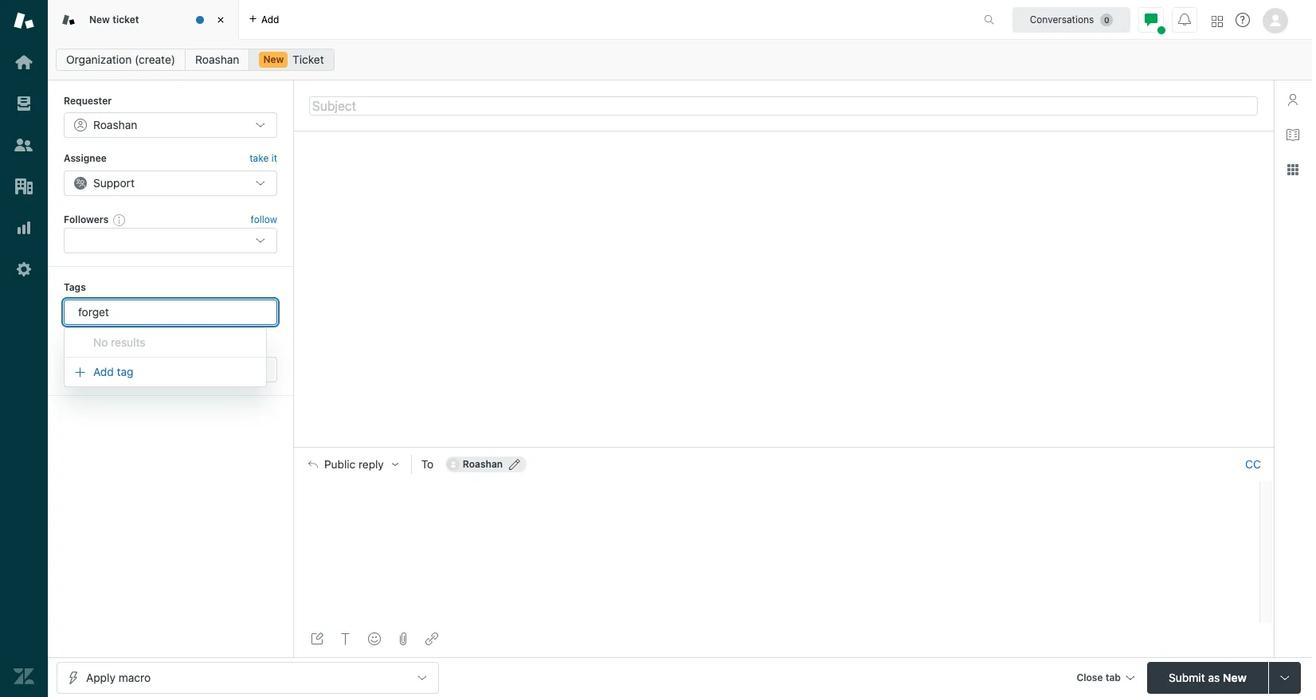 Task type: vqa. For each thing, say whether or not it's contained in the screenshot.
Ogn
no



Task type: describe. For each thing, give the bounding box(es) containing it.
minimize composer image
[[778, 441, 790, 454]]

secondary element
[[48, 44, 1313, 76]]

close tab
[[1077, 672, 1122, 684]]

customer context image
[[1287, 93, 1300, 106]]

it
[[272, 153, 277, 165]]

assignee
[[64, 153, 107, 165]]

organization
[[66, 53, 132, 66]]

close tab button
[[1070, 662, 1141, 696]]

macro
[[119, 671, 151, 684]]

apply macro
[[86, 671, 151, 684]]

followers
[[64, 213, 109, 225]]

(create)
[[135, 53, 175, 66]]

tabs tab list
[[48, 0, 968, 40]]

submit
[[1170, 671, 1206, 684]]

2 horizontal spatial new
[[1224, 671, 1247, 684]]

to
[[422, 458, 434, 471]]

type
[[64, 339, 87, 351]]

zendesk products image
[[1212, 16, 1224, 27]]

tags list box
[[64, 328, 267, 388]]

add
[[93, 365, 114, 379]]

insert emojis image
[[368, 633, 381, 646]]

tag
[[117, 365, 133, 379]]

admin image
[[14, 259, 34, 280]]

format text image
[[340, 633, 352, 646]]

new ticket
[[89, 13, 139, 25]]

roashan inside roashan link
[[195, 53, 239, 66]]

new for new
[[263, 53, 284, 65]]

info on adding followers image
[[113, 214, 126, 226]]

organization (create)
[[66, 53, 175, 66]]

follow button
[[251, 213, 277, 227]]

roashan@gmail.com image
[[447, 458, 460, 471]]

tab
[[1106, 672, 1122, 684]]

- button
[[64, 357, 163, 383]]

knowledge image
[[1287, 128, 1300, 141]]

reporting image
[[14, 218, 34, 238]]

take
[[250, 153, 269, 165]]

ticket
[[113, 13, 139, 25]]

no results
[[93, 336, 146, 349]]

follow
[[251, 214, 277, 226]]

notifications image
[[1179, 13, 1192, 26]]

get started image
[[14, 52, 34, 73]]

main element
[[0, 0, 48, 697]]

Public reply composer text field
[[301, 481, 1255, 515]]



Task type: locate. For each thing, give the bounding box(es) containing it.
results
[[111, 336, 146, 349]]

0 vertical spatial new
[[89, 13, 110, 25]]

roashan
[[195, 53, 239, 66], [93, 118, 137, 132], [463, 458, 503, 470]]

1 vertical spatial new
[[263, 53, 284, 65]]

ticket
[[293, 53, 324, 66]]

submit as new
[[1170, 671, 1247, 684]]

draft mode image
[[311, 633, 324, 646]]

-
[[74, 363, 79, 376]]

new inside new ticket tab
[[89, 13, 110, 25]]

add
[[261, 13, 279, 25]]

roashan for to
[[463, 458, 503, 470]]

displays possible ticket submission types image
[[1279, 672, 1292, 684]]

public reply button
[[294, 448, 411, 481]]

cc
[[1246, 458, 1262, 471]]

requester
[[64, 95, 112, 107]]

tags
[[64, 282, 86, 293]]

organization (create) button
[[56, 49, 186, 71]]

add attachment image
[[397, 633, 410, 646]]

add link (cmd k) image
[[426, 633, 438, 646]]

conversations
[[1030, 13, 1095, 25]]

add button
[[239, 0, 289, 39]]

take it
[[250, 153, 277, 165]]

2 vertical spatial new
[[1224, 671, 1247, 684]]

assignee element
[[64, 170, 277, 196]]

zendesk image
[[14, 666, 34, 687]]

roashan down the requester
[[93, 118, 137, 132]]

apps image
[[1287, 163, 1300, 176]]

organizations image
[[14, 176, 34, 197]]

new
[[89, 13, 110, 25], [263, 53, 284, 65], [1224, 671, 1247, 684]]

Tags field
[[76, 304, 262, 320]]

as
[[1209, 671, 1221, 684]]

new ticket tab
[[48, 0, 239, 40]]

roashan down close icon on the top
[[195, 53, 239, 66]]

customers image
[[14, 135, 34, 155]]

add tag
[[93, 365, 133, 379]]

requester element
[[64, 113, 277, 138]]

apply
[[86, 671, 116, 684]]

1 horizontal spatial roashan
[[195, 53, 239, 66]]

public
[[324, 458, 356, 471]]

close
[[1077, 672, 1104, 684]]

roashan for requester
[[93, 118, 137, 132]]

1 vertical spatial roashan
[[93, 118, 137, 132]]

reply
[[359, 458, 384, 471]]

roashan right roashan@gmail.com image
[[463, 458, 503, 470]]

support
[[93, 176, 135, 190]]

zendesk support image
[[14, 10, 34, 31]]

close image
[[213, 12, 229, 28]]

new for new ticket
[[89, 13, 110, 25]]

get help image
[[1236, 13, 1251, 27]]

0 horizontal spatial roashan
[[93, 118, 137, 132]]

0 horizontal spatial new
[[89, 13, 110, 25]]

new inside secondary element
[[263, 53, 284, 65]]

no
[[93, 336, 108, 349]]

Subject field
[[309, 96, 1259, 115]]

edit user image
[[510, 459, 521, 470]]

2 vertical spatial roashan
[[463, 458, 503, 470]]

button displays agent's chat status as online. image
[[1145, 13, 1158, 26]]

roashan link
[[185, 49, 250, 71]]

cc button
[[1246, 458, 1262, 472]]

followers element
[[64, 228, 277, 254]]

take it button
[[250, 151, 277, 167]]

0 vertical spatial roashan
[[195, 53, 239, 66]]

conversations button
[[1013, 7, 1131, 32]]

2 horizontal spatial roashan
[[463, 458, 503, 470]]

public reply
[[324, 458, 384, 471]]

roashan inside requester element
[[93, 118, 137, 132]]

1 horizontal spatial new
[[263, 53, 284, 65]]

views image
[[14, 93, 34, 114]]

add tag option
[[65, 361, 266, 384]]



